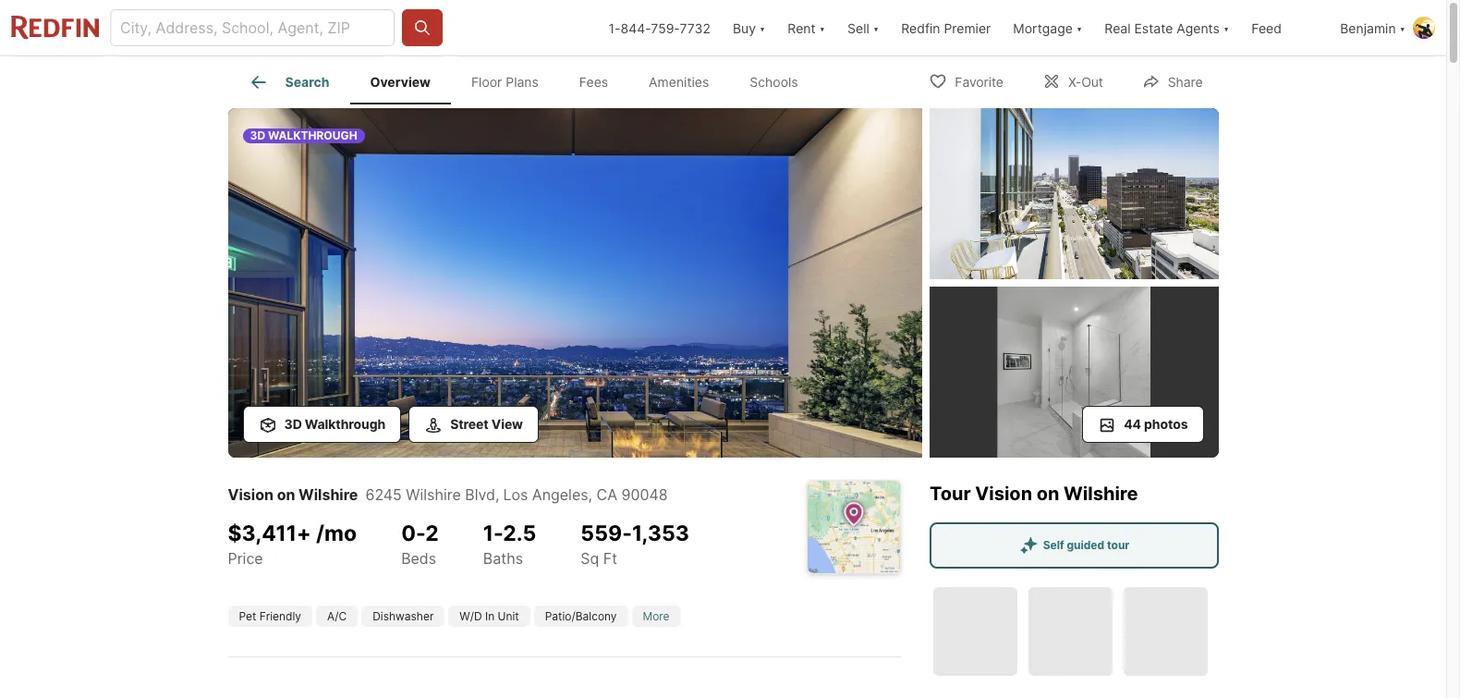 Task type: locate. For each thing, give the bounding box(es) containing it.
3d inside button
[[284, 416, 302, 431]]

image image
[[228, 108, 922, 457], [930, 108, 1219, 279], [930, 286, 1219, 457]]

benjamin ▾
[[1341, 20, 1406, 36]]

1 vertical spatial 1-
[[483, 521, 503, 547]]

real estate agents ▾ link
[[1105, 0, 1230, 55]]

4 ▾ from the left
[[1077, 20, 1083, 36]]

amenities tab
[[629, 60, 730, 104]]

844-
[[621, 20, 651, 36]]

2 horizontal spatial wilshire
[[1064, 482, 1138, 504]]

redfin premier
[[902, 20, 991, 36]]

1 horizontal spatial 1-
[[609, 20, 621, 36]]

1-2.5 baths
[[483, 521, 537, 568]]

▾ inside mortgage ▾ dropdown button
[[1077, 20, 1083, 36]]

1- left 759-
[[609, 20, 621, 36]]

▾ for benjamin ▾
[[1400, 20, 1406, 36]]

real
[[1105, 20, 1131, 36]]

plans
[[506, 74, 539, 90]]

vision right tour at the right bottom of the page
[[975, 482, 1032, 504]]

walkthrough
[[268, 129, 357, 142]]

unit
[[498, 609, 519, 623]]

submit search image
[[413, 18, 432, 37]]

1 horizontal spatial 3d
[[284, 416, 302, 431]]

,
[[496, 485, 500, 503], [589, 485, 593, 503]]

friendly
[[260, 609, 301, 623]]

1- for 844-
[[609, 20, 621, 36]]

buy ▾ button
[[722, 0, 777, 55]]

vision up $3,411+
[[228, 485, 274, 503]]

redfin premier button
[[890, 0, 1002, 55]]

1 horizontal spatial vision
[[975, 482, 1032, 504]]

guided
[[1067, 538, 1105, 551]]

1 horizontal spatial ,
[[589, 485, 593, 503]]

, left ca
[[589, 485, 593, 503]]

view
[[492, 416, 523, 431]]

3d walkthrough
[[250, 129, 357, 142]]

1- inside 1-2.5 baths
[[483, 521, 503, 547]]

rent ▾ button
[[788, 0, 826, 55]]

real estate agents ▾ button
[[1094, 0, 1241, 55]]

1-
[[609, 20, 621, 36], [483, 521, 503, 547]]

amenities
[[649, 74, 709, 90]]

90048
[[622, 485, 668, 503]]

0 horizontal spatial 3d
[[250, 129, 265, 142]]

▾ right agents
[[1224, 20, 1230, 36]]

3d left walkthrough
[[284, 416, 302, 431]]

3d for 3d walkthrough
[[284, 416, 302, 431]]

1- up baths on the left bottom of the page
[[483, 521, 503, 547]]

blvd
[[465, 485, 496, 503]]

wilshire up self guided tour
[[1064, 482, 1138, 504]]

2 , from the left
[[589, 485, 593, 503]]

w/d in unit
[[460, 609, 519, 623]]

buy
[[733, 20, 756, 36]]

vision
[[975, 482, 1032, 504], [228, 485, 274, 503]]

wilshire
[[1064, 482, 1138, 504], [299, 485, 358, 503], [406, 485, 461, 503]]

0 vertical spatial 1-
[[609, 20, 621, 36]]

3d walkthrough button
[[243, 405, 401, 442]]

1 ▾ from the left
[[760, 20, 766, 36]]

0 vertical spatial 3d
[[250, 129, 265, 142]]

user photo image
[[1414, 17, 1436, 39]]

1 vertical spatial 3d
[[284, 416, 302, 431]]

▾ inside real estate agents ▾ link
[[1224, 20, 1230, 36]]

map entry image
[[808, 480, 900, 573]]

wilshire up /mo
[[299, 485, 358, 503]]

▾ right mortgage
[[1077, 20, 1083, 36]]

▾ right buy
[[760, 20, 766, 36]]

wilshire up 2
[[406, 485, 461, 503]]

2 ▾ from the left
[[820, 20, 826, 36]]

▾ right sell
[[873, 20, 879, 36]]

1-844-759-7732
[[609, 20, 711, 36]]

, left los at the left of the page
[[496, 485, 500, 503]]

tab list
[[228, 56, 834, 104]]

overview
[[370, 74, 431, 90]]

▾ inside rent ▾ dropdown button
[[820, 20, 826, 36]]

▾ for mortgage ▾
[[1077, 20, 1083, 36]]

3 ▾ from the left
[[873, 20, 879, 36]]

fees tab
[[559, 60, 629, 104]]

ft
[[604, 549, 618, 568]]

vision on wilshire 6245 wilshire blvd , los angeles , ca 90048
[[228, 485, 668, 503]]

favorite button
[[914, 61, 1020, 99]]

pet
[[239, 609, 256, 623]]

feed
[[1252, 20, 1282, 36]]

6 ▾ from the left
[[1400, 20, 1406, 36]]

▾ left user photo
[[1400, 20, 1406, 36]]

1 horizontal spatial on
[[1037, 482, 1059, 504]]

▾ for buy ▾
[[760, 20, 766, 36]]

on
[[1037, 482, 1059, 504], [277, 485, 295, 503]]

street view button
[[409, 405, 539, 442]]

▾ right rent
[[820, 20, 826, 36]]

out
[[1082, 74, 1104, 89]]

ca
[[597, 485, 618, 503]]

5 ▾ from the left
[[1224, 20, 1230, 36]]

share button
[[1127, 61, 1219, 99]]

44 photos button
[[1083, 405, 1204, 442]]

▾ inside buy ▾ dropdown button
[[760, 20, 766, 36]]

on up self
[[1037, 482, 1059, 504]]

tour
[[930, 482, 971, 504]]

559-
[[581, 521, 632, 547]]

rent ▾
[[788, 20, 826, 36]]

search link
[[248, 71, 330, 93]]

0 horizontal spatial 1-
[[483, 521, 503, 547]]

w/d
[[460, 609, 482, 623]]

overview tab
[[350, 60, 451, 104]]

0 horizontal spatial ,
[[496, 485, 500, 503]]

▾
[[760, 20, 766, 36], [820, 20, 826, 36], [873, 20, 879, 36], [1077, 20, 1083, 36], [1224, 20, 1230, 36], [1400, 20, 1406, 36]]

3d left walkthrough on the top left of page
[[250, 129, 265, 142]]

rent
[[788, 20, 816, 36]]

photos
[[1145, 416, 1188, 431]]

more
[[643, 609, 670, 623]]

floor plans tab
[[451, 60, 559, 104]]

on up $3,411+
[[277, 485, 295, 503]]

▾ inside sell ▾ dropdown button
[[873, 20, 879, 36]]

1-844-759-7732 link
[[609, 20, 711, 36]]



Task type: vqa. For each thing, say whether or not it's contained in the screenshot.
BLVD
yes



Task type: describe. For each thing, give the bounding box(es) containing it.
0 horizontal spatial wilshire
[[299, 485, 358, 503]]

3d walkthrough link
[[228, 108, 922, 461]]

sq
[[581, 549, 599, 568]]

$3,411+ /mo price
[[228, 521, 357, 568]]

2
[[426, 521, 439, 547]]

mortgage ▾ button
[[1014, 0, 1083, 55]]

premier
[[944, 20, 991, 36]]

self
[[1043, 538, 1064, 551]]

City, Address, School, Agent, ZIP search field
[[110, 9, 395, 46]]

street view
[[450, 416, 523, 431]]

walkthrough
[[305, 416, 386, 431]]

3d for 3d walkthrough
[[250, 129, 265, 142]]

patio/balcony
[[545, 609, 617, 623]]

schools
[[750, 74, 798, 90]]

1 horizontal spatial wilshire
[[406, 485, 461, 503]]

share
[[1168, 74, 1203, 89]]

benjamin
[[1341, 20, 1397, 36]]

self guided tour list box
[[930, 522, 1219, 568]]

tour vision on wilshire
[[930, 482, 1138, 504]]

44 photos
[[1124, 416, 1188, 431]]

/mo
[[316, 521, 357, 547]]

feed button
[[1241, 0, 1330, 55]]

tab list containing search
[[228, 56, 834, 104]]

sell ▾ button
[[848, 0, 879, 55]]

▾ for sell ▾
[[873, 20, 879, 36]]

angeles
[[532, 485, 589, 503]]

mortgage
[[1014, 20, 1073, 36]]

mortgage ▾ button
[[1002, 0, 1094, 55]]

2.5
[[503, 521, 537, 547]]

agents
[[1177, 20, 1220, 36]]

los
[[503, 485, 528, 503]]

0 horizontal spatial vision
[[228, 485, 274, 503]]

redfin
[[902, 20, 941, 36]]

floor plans
[[471, 74, 539, 90]]

schools tab
[[730, 60, 819, 104]]

▾ for rent ▾
[[820, 20, 826, 36]]

1 , from the left
[[496, 485, 500, 503]]

6245
[[366, 485, 402, 503]]

buy ▾
[[733, 20, 766, 36]]

0 horizontal spatial on
[[277, 485, 295, 503]]

real estate agents ▾
[[1105, 20, 1230, 36]]

beds
[[401, 549, 437, 568]]

559-1,353 sq ft
[[581, 521, 690, 568]]

x-out
[[1069, 74, 1104, 89]]

pet friendly
[[239, 609, 301, 623]]

sell
[[848, 20, 870, 36]]

x-
[[1069, 74, 1082, 89]]

estate
[[1135, 20, 1174, 36]]

street
[[450, 416, 489, 431]]

dishwasher
[[373, 609, 434, 623]]

favorite
[[955, 74, 1004, 89]]

sell ▾
[[848, 20, 879, 36]]

tour
[[1107, 538, 1130, 551]]

in
[[485, 609, 495, 623]]

a/c
[[327, 609, 347, 623]]

x-out button
[[1027, 61, 1119, 99]]

self guided tour
[[1043, 538, 1130, 551]]

0-
[[401, 521, 426, 547]]

fees
[[580, 74, 608, 90]]

7732
[[680, 20, 711, 36]]

sell ▾ button
[[837, 0, 890, 55]]

floor
[[471, 74, 502, 90]]

buy ▾ button
[[733, 0, 766, 55]]

baths
[[483, 549, 523, 568]]

1,353
[[632, 521, 690, 547]]

1- for 2.5
[[483, 521, 503, 547]]

0-2 beds
[[401, 521, 439, 568]]

3d walkthrough
[[284, 416, 386, 431]]

44
[[1124, 416, 1142, 431]]

759-
[[651, 20, 680, 36]]

search
[[285, 74, 330, 90]]

price
[[228, 549, 263, 568]]

mortgage ▾
[[1014, 20, 1083, 36]]

$3,411+
[[228, 521, 311, 547]]

self guided tour option
[[930, 522, 1219, 568]]

rent ▾ button
[[777, 0, 837, 55]]



